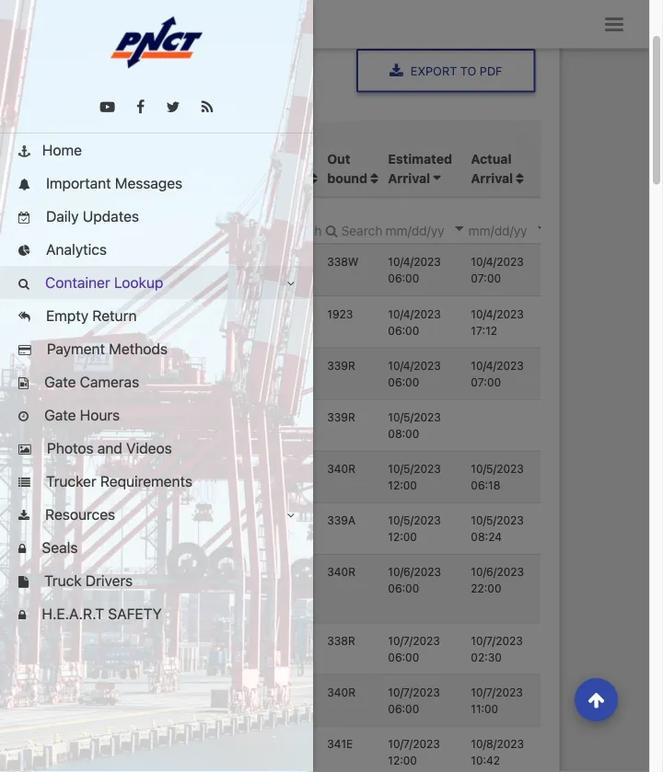 Task type: vqa. For each thing, say whether or not it's contained in the screenshot.
Gauge
no



Task type: describe. For each thing, give the bounding box(es) containing it.
truck
[[44, 572, 82, 590]]

10/6/2023 for 06:00
[[388, 566, 441, 579]]

lookup
[[114, 274, 163, 291]]

mcrm
[[193, 359, 227, 372]]

clock o image
[[18, 411, 29, 423]]

lock image for h.e.a.r.t safety
[[18, 610, 26, 622]]

10/7/2023 for 10/7/2023 11:00
[[388, 686, 440, 699]]

payment
[[47, 340, 105, 358]]

sala
[[193, 566, 221, 579]]

10/5/2023 12:00 for 08:24
[[388, 514, 440, 544]]

carmen
[[113, 376, 159, 389]]

2 338r from the left
[[327, 634, 355, 647]]

hours
[[80, 407, 120, 424]]

msc surabaya viii
[[113, 566, 170, 612]]

10/5/2023 up 06:18
[[470, 463, 523, 475]]

viii for msc united viii
[[113, 703, 129, 716]]

estimated
[[388, 151, 452, 166]]

container lookup
[[41, 274, 163, 291]]

10/5/2023 up "08:24"
[[470, 514, 523, 527]]

empty
[[46, 307, 89, 325]]

11:00
[[470, 703, 498, 716]]

drivers
[[85, 572, 133, 590]]

home link
[[0, 134, 313, 167]]

daily updates
[[42, 208, 139, 225]]

estimated arrival
[[388, 151, 452, 185]]

gate cameras link
[[0, 366, 313, 399]]

07:00 for 339r
[[470, 376, 501, 389]]

important messages link
[[0, 167, 313, 200]]

12:00 for 339a
[[388, 531, 417, 544]]

10/7/2023 up 02:30 on the right bottom of page
[[470, 634, 522, 647]]

10/6/2023 22:00
[[470, 566, 524, 596]]

10/4/2023 07:00 for 339r
[[470, 359, 523, 389]]

06:18
[[470, 479, 500, 492]]

1 341e from the left
[[266, 738, 292, 751]]

1 338r from the left
[[266, 634, 294, 647]]

msc for msc don giovanni
[[113, 634, 137, 647]]

photos and videos link
[[0, 432, 313, 465]]

msc paris
[[113, 411, 172, 424]]

out bound
[[327, 151, 370, 185]]

msc ilona
[[113, 514, 173, 527]]

10/5/2023 06:18
[[470, 463, 523, 492]]

10/5/2023 08:00
[[388, 411, 440, 440]]

container lookup link
[[0, 266, 313, 299]]

pie chart image
[[18, 245, 30, 257]]

07:00 for 338w
[[470, 272, 501, 285]]

06:00 for sala
[[388, 583, 419, 596]]

h.e.a.r.t safety link
[[0, 598, 313, 631]]

ilona
[[140, 514, 173, 527]]

carouge
[[113, 272, 166, 285]]

truck drivers
[[40, 572, 133, 590]]

10/6/2023 06:00
[[388, 566, 441, 596]]

10/4/2023 06:00 for 339r
[[388, 359, 440, 389]]

msc don giovanni
[[113, 634, 166, 664]]

17:12
[[470, 324, 497, 337]]

united
[[140, 686, 181, 699]]

viii for msc surabaya viii
[[113, 599, 129, 612]]

reply all image
[[18, 312, 30, 324]]

code
[[193, 170, 229, 185]]

10/7/2023 for 10/7/2023 02:30
[[388, 634, 440, 647]]

calendar check o image
[[18, 212, 30, 224]]

surabaya
[[113, 583, 170, 596]]

06:00 for mcge
[[388, 272, 419, 285]]

10/8/2023 10:42
[[470, 738, 524, 767]]

anchor image
[[18, 146, 30, 158]]

10/7/2023 02:30
[[470, 634, 522, 664]]

1 1923 from the left
[[266, 307, 292, 320]]

payment methods
[[43, 340, 168, 358]]

important messages
[[42, 175, 182, 192]]

asun
[[193, 307, 224, 320]]

download image
[[390, 64, 403, 79]]

requirements
[[100, 473, 192, 490]]

actual
[[470, 151, 511, 166]]

trucker requirements
[[42, 473, 192, 490]]

file movie o image
[[18, 378, 29, 390]]

out
[[327, 151, 350, 166]]

empty return link
[[0, 299, 313, 332]]

bound for in
[[266, 170, 306, 185]]

empty return
[[42, 307, 137, 325]]

saigon
[[113, 754, 155, 767]]

06:00 for asun
[[388, 324, 419, 337]]

06:00 for mcrm
[[388, 376, 419, 389]]

lock image for seals
[[18, 544, 26, 556]]

home
[[42, 141, 82, 159]]

10/8/2023
[[470, 738, 524, 751]]

paris
[[140, 411, 172, 424]]

1 338w from the left
[[266, 256, 297, 269]]

10/6/2023 for 22:00
[[470, 566, 524, 579]]

msc united viii
[[113, 686, 181, 716]]

22:00
[[470, 583, 501, 596]]

maersk
[[113, 738, 158, 751]]

mcge
[[193, 256, 225, 269]]

msc for msc united viii
[[113, 686, 137, 699]]

10/7/2023 12:00
[[388, 738, 440, 767]]

container
[[45, 274, 110, 291]]

msc carmen
[[113, 359, 159, 389]]

atlantic sun
[[113, 307, 166, 337]]

bound for out
[[327, 170, 367, 185]]

10/4/2023 07:00 for 338w
[[470, 256, 523, 285]]

safety
[[108, 605, 162, 623]]

12:00 for 341e
[[388, 754, 417, 767]]

don
[[140, 634, 165, 647]]

atlantic
[[113, 307, 166, 320]]

msc for msc paris
[[113, 411, 137, 424]]

08:24
[[470, 531, 501, 544]]

file image
[[18, 577, 29, 589]]

gate for gate cameras
[[44, 373, 76, 391]]

credit card image
[[18, 345, 31, 357]]

10/7/2023 06:00 for 11:00
[[388, 686, 440, 716]]

methods
[[109, 340, 168, 358]]



Task type: locate. For each thing, give the bounding box(es) containing it.
5 06:00 from the top
[[388, 651, 419, 664]]

2 339a from the left
[[327, 514, 355, 527]]

unit
[[193, 686, 219, 699]]

trucker requirements link
[[0, 465, 313, 498]]

10/7/2023 up '10/7/2023 12:00' in the right of the page
[[388, 686, 440, 699]]

0 horizontal spatial 338r
[[266, 634, 294, 647]]

338w
[[266, 256, 297, 269], [327, 256, 358, 269]]

10/7/2023 06:00 for 02:30
[[388, 634, 440, 664]]

1 msc from the top
[[113, 256, 137, 269]]

2 bound from the left
[[327, 170, 367, 185]]

in
[[266, 151, 278, 166]]

list image
[[18, 477, 30, 489]]

5 msc from the top
[[113, 566, 137, 579]]

08:00
[[388, 427, 419, 440]]

0 horizontal spatial arrival
[[388, 170, 430, 185]]

06:00 for dong
[[388, 651, 419, 664]]

angle down image for container lookup
[[287, 278, 295, 290]]

1 vertical spatial 10/5/2023 12:00
[[388, 514, 440, 544]]

0 vertical spatial 10/4/2023 07:00
[[470, 256, 523, 285]]

2 vertical spatial 10/4/2023 06:00
[[388, 359, 440, 389]]

1 vertical spatial gate
[[44, 407, 76, 424]]

10/5/2023 for 340r
[[388, 463, 440, 475]]

sun
[[113, 324, 136, 337]]

10/5/2023 12:00 for 06:18
[[388, 463, 440, 492]]

2 338w from the left
[[327, 256, 358, 269]]

12:00 up 10/6/2023 06:00
[[388, 531, 417, 544]]

2 10/4/2023 06:00 from the top
[[388, 307, 440, 337]]

1 07:00 from the top
[[470, 272, 501, 285]]

angle down image for resources
[[287, 510, 295, 522]]

arrival down actual
[[470, 170, 513, 185]]

msc inside msc united viii
[[113, 686, 137, 699]]

america
[[113, 463, 162, 475]]

None field
[[108, 216, 169, 244], [188, 216, 249, 244], [262, 216, 322, 244], [322, 216, 383, 244], [108, 216, 169, 244], [188, 216, 249, 244], [262, 216, 322, 244], [322, 216, 383, 244]]

1 horizontal spatial 1923
[[327, 307, 353, 320]]

bound down "in"
[[266, 170, 306, 185]]

1 arrival from the left
[[388, 170, 430, 185]]

10/6/2023
[[388, 566, 441, 579], [470, 566, 524, 579]]

1 vertical spatial 12:00
[[388, 531, 417, 544]]

msc inside msc surabaya viii
[[113, 566, 137, 579]]

10/6/2023 up 22:00 at the bottom right of the page
[[470, 566, 524, 579]]

1 horizontal spatial 10/6/2023
[[470, 566, 524, 579]]

12:00 left 10:42 at the bottom of page
[[388, 754, 417, 767]]

10/5/2023 08:24
[[470, 514, 523, 544]]

facebook image
[[136, 100, 145, 115]]

rss image
[[201, 100, 213, 115]]

3 msc from the top
[[113, 411, 137, 424]]

1 vertical spatial angle down image
[[287, 510, 295, 522]]

10/5/2023 12:00 up 10/6/2023 06:00
[[388, 514, 440, 544]]

1 vertical spatial 10/4/2023 07:00
[[470, 359, 523, 389]]

0 vertical spatial gate
[[44, 373, 76, 391]]

10/7/2023 06:00 up '10/7/2023 12:00' in the right of the page
[[388, 686, 440, 716]]

1 10/6/2023 from the left
[[388, 566, 441, 579]]

2 07:00 from the top
[[470, 376, 501, 389]]

6 msc from the top
[[113, 634, 137, 647]]

0 vertical spatial 07:00
[[470, 272, 501, 285]]

msc carouge
[[113, 256, 166, 285]]

msc up the carouge
[[113, 256, 137, 269]]

1 06:00 from the top
[[388, 272, 419, 285]]

1 10/4/2023 07:00 from the top
[[470, 256, 523, 285]]

1 horizontal spatial bound
[[327, 170, 367, 185]]

2 vertical spatial 12:00
[[388, 754, 417, 767]]

bound inside the out bound
[[327, 170, 367, 185]]

gate for gate hours
[[44, 407, 76, 424]]

10/5/2023 for 339a
[[388, 514, 440, 527]]

maersk saigon
[[113, 738, 158, 767]]

msc inside msc don giovanni
[[113, 634, 137, 647]]

h.e.a.r.t
[[42, 605, 104, 623]]

1 bound from the left
[[266, 170, 306, 185]]

payment methods link
[[0, 332, 313, 366]]

12:00 inside '10/7/2023 12:00'
[[388, 754, 417, 767]]

gate hours
[[40, 407, 120, 424]]

10/4/2023 07:00 up the "10/4/2023 17:12" at top right
[[470, 256, 523, 285]]

important
[[46, 175, 111, 192]]

1 vertical spatial 10/4/2023 06:00
[[388, 307, 440, 337]]

10/4/2023
[[388, 256, 440, 269], [470, 256, 523, 269], [388, 307, 440, 320], [470, 307, 523, 320], [388, 359, 440, 372], [470, 359, 523, 372]]

download image
[[18, 511, 29, 522]]

10:42
[[470, 754, 500, 767]]

0 horizontal spatial bound
[[266, 170, 306, 185]]

angle down image inside container lookup link
[[287, 278, 295, 290]]

02:30
[[470, 651, 501, 664]]

1 12:00 from the top
[[388, 479, 417, 492]]

0 vertical spatial 10/5/2023 12:00
[[388, 463, 440, 492]]

10/7/2023 06:00 down 10/6/2023 06:00
[[388, 634, 440, 664]]

3 06:00 from the top
[[388, 376, 419, 389]]

arrival inside estimated arrival
[[388, 170, 430, 185]]

msc up the 'giovanni'
[[113, 634, 137, 647]]

seals
[[38, 539, 78, 557]]

lock image down file icon
[[18, 610, 26, 622]]

2 10/5/2023 12:00 from the top
[[388, 514, 440, 544]]

10/4/2023 07:00 down 17:12
[[470, 359, 523, 389]]

viii
[[113, 599, 129, 612], [113, 703, 129, 716]]

youtube play image
[[100, 100, 115, 115]]

12:00 down 08:00
[[388, 479, 417, 492]]

1 horizontal spatial 338r
[[327, 634, 355, 647]]

return
[[92, 307, 137, 325]]

viii inside msc surabaya viii
[[113, 599, 129, 612]]

10/7/2023 left 10/8/2023 on the right
[[388, 738, 440, 751]]

1 10/4/2023 06:00 from the top
[[388, 256, 440, 285]]

10/7/2023 11:00
[[470, 686, 522, 716]]

lock image inside h.e.a.r.t safety link
[[18, 610, 26, 622]]

2 10/7/2023 06:00 from the top
[[388, 686, 440, 716]]

arrival for actual arrival
[[470, 170, 513, 185]]

1 horizontal spatial 339a
[[327, 514, 355, 527]]

1923
[[266, 307, 292, 320], [327, 307, 353, 320]]

msc for msc surabaya viii
[[113, 566, 137, 579]]

gate down payment
[[44, 373, 76, 391]]

1 vertical spatial 07:00
[[470, 376, 501, 389]]

msc up surabaya
[[113, 566, 137, 579]]

0 horizontal spatial 341e
[[266, 738, 292, 751]]

1 horizontal spatial 338w
[[327, 256, 358, 269]]

bound
[[266, 170, 306, 185], [327, 170, 367, 185]]

msio
[[193, 514, 221, 527]]

arrival
[[388, 170, 430, 185], [470, 170, 513, 185]]

10/7/2023 06:00
[[388, 634, 440, 664], [388, 686, 440, 716]]

0 vertical spatial lock image
[[18, 544, 26, 556]]

viii up maersk
[[113, 703, 129, 716]]

0 vertical spatial 10/4/2023 06:00
[[388, 256, 440, 285]]

2 341e from the left
[[327, 738, 352, 751]]

truck drivers link
[[0, 565, 313, 598]]

2 viii from the top
[[113, 703, 129, 716]]

viii down surabaya
[[113, 599, 129, 612]]

search image
[[18, 279, 29, 290]]

0 vertical spatial 10/7/2023 06:00
[[388, 634, 440, 664]]

10/7/2023 down 10/6/2023 06:00
[[388, 634, 440, 647]]

341e right saig
[[266, 738, 292, 751]]

06:00
[[388, 272, 419, 285], [388, 324, 419, 337], [388, 376, 419, 389], [388, 583, 419, 596], [388, 651, 419, 664], [388, 703, 419, 716]]

photo image
[[18, 444, 31, 456]]

viii inside msc united viii
[[113, 703, 129, 716]]

msc
[[113, 256, 137, 269], [113, 359, 137, 372], [113, 411, 137, 424], [113, 514, 137, 527], [113, 566, 137, 579], [113, 634, 137, 647], [113, 686, 137, 699]]

twitter image
[[166, 100, 180, 115]]

videos
[[126, 440, 172, 457]]

2 10/4/2023 07:00 from the top
[[470, 359, 523, 389]]

10/5/2023 up 08:00
[[388, 411, 440, 424]]

2 gate from the top
[[44, 407, 76, 424]]

h.e.a.r.t safety
[[38, 605, 162, 623]]

msc inside "msc carouge"
[[113, 256, 137, 269]]

4 06:00 from the top
[[388, 583, 419, 596]]

1 10/7/2023 06:00 from the top
[[388, 634, 440, 664]]

angle down image
[[287, 278, 295, 290], [287, 510, 295, 522]]

1 vertical spatial viii
[[113, 703, 129, 716]]

seals link
[[0, 531, 313, 565]]

bound down out in the top of the page
[[327, 170, 367, 185]]

1 horizontal spatial arrival
[[470, 170, 513, 185]]

2 lock image from the top
[[18, 610, 26, 622]]

0 vertical spatial 12:00
[[388, 479, 417, 492]]

photos and videos
[[43, 440, 172, 457]]

2 msc from the top
[[113, 359, 137, 372]]

angle down image inside resources link
[[287, 510, 295, 522]]

2 angle down image from the top
[[287, 510, 295, 522]]

name button
[[108, 121, 188, 197]]

daily updates link
[[0, 200, 313, 233]]

1 gate from the top
[[44, 373, 76, 391]]

3 10/4/2023 06:00 from the top
[[388, 359, 440, 389]]

1 viii from the top
[[113, 599, 129, 612]]

1 vertical spatial 10/7/2023 06:00
[[388, 686, 440, 716]]

messages
[[115, 175, 182, 192]]

cameras
[[80, 373, 139, 391]]

10/6/2023 left '10/6/2023 22:00'
[[388, 566, 441, 579]]

3 12:00 from the top
[[388, 754, 417, 767]]

msc left ilona
[[113, 514, 137, 527]]

0 horizontal spatial 339a
[[266, 514, 294, 527]]

341e
[[266, 738, 292, 751], [327, 738, 352, 751]]

msc left 'united'
[[113, 686, 137, 699]]

10/5/2023 down 08:00
[[388, 463, 440, 475]]

2 12:00 from the top
[[388, 531, 417, 544]]

in bound
[[266, 151, 309, 185]]

07:00 up the "10/4/2023 17:12" at top right
[[470, 272, 501, 285]]

340r
[[266, 463, 294, 475], [327, 463, 355, 475], [266, 566, 294, 579], [327, 566, 355, 579], [266, 686, 294, 699], [327, 686, 355, 699]]

1 339a from the left
[[266, 514, 294, 527]]

saig
[[193, 738, 219, 751]]

lock image inside seals link
[[18, 544, 26, 556]]

gate
[[44, 373, 76, 391], [44, 407, 76, 424]]

10/5/2023 for 339r
[[388, 411, 440, 424]]

dong
[[193, 634, 226, 647]]

msc inside msc carmen
[[113, 359, 137, 372]]

and
[[97, 440, 122, 457]]

daily
[[46, 208, 79, 225]]

10/7/2023 up 11:00
[[470, 686, 522, 699]]

msc up carmen
[[113, 359, 137, 372]]

1 10/5/2023 12:00 from the top
[[388, 463, 440, 492]]

pari
[[193, 411, 217, 424]]

341e left '10/7/2023 12:00' in the right of the page
[[327, 738, 352, 751]]

06:00 for unit
[[388, 703, 419, 716]]

msc for msc carouge
[[113, 256, 137, 269]]

arrival for estimated arrival
[[388, 170, 430, 185]]

trucker
[[46, 473, 96, 490]]

2 10/6/2023 from the left
[[470, 566, 524, 579]]

bell image
[[18, 179, 30, 191]]

10/5/2023 up 10/6/2023 06:00
[[388, 514, 440, 527]]

msc for msc carmen
[[113, 359, 137, 372]]

1 vertical spatial lock image
[[18, 610, 26, 622]]

10/5/2023 12:00 down 08:00
[[388, 463, 440, 492]]

1 angle down image from the top
[[287, 278, 295, 290]]

0 vertical spatial viii
[[113, 599, 129, 612]]

giovanni
[[113, 651, 166, 664]]

gate up "photos"
[[44, 407, 76, 424]]

2 1923 from the left
[[327, 307, 353, 320]]

arrival down estimated
[[388, 170, 430, 185]]

bound inside in bound
[[266, 170, 306, 185]]

10/4/2023 06:00 for 1923
[[388, 307, 440, 337]]

4 msc from the top
[[113, 514, 137, 527]]

code button
[[188, 121, 262, 197]]

updates
[[83, 208, 139, 225]]

0 horizontal spatial 338w
[[266, 256, 297, 269]]

7 msc from the top
[[113, 686, 137, 699]]

0 horizontal spatial 1923
[[266, 307, 292, 320]]

msc for msc ilona
[[113, 514, 137, 527]]

07:00 down 17:12
[[470, 376, 501, 389]]

06:00 inside 10/6/2023 06:00
[[388, 583, 419, 596]]

msc left paris at bottom
[[113, 411, 137, 424]]

0 vertical spatial angle down image
[[287, 278, 295, 290]]

gate cameras
[[40, 373, 139, 391]]

6 06:00 from the top
[[388, 703, 419, 716]]

2 arrival from the left
[[470, 170, 513, 185]]

2 06:00 from the top
[[388, 324, 419, 337]]

analytics link
[[0, 233, 313, 266]]

0 horizontal spatial 10/6/2023
[[388, 566, 441, 579]]

gate hours link
[[0, 399, 313, 432]]

10/7/2023 for 10/8/2023 10:42
[[388, 738, 440, 751]]

analytics
[[42, 241, 107, 258]]

12:00 for 340r
[[388, 479, 417, 492]]

1 lock image from the top
[[18, 544, 26, 556]]

1 horizontal spatial 341e
[[327, 738, 352, 751]]

actual arrival
[[470, 151, 513, 185]]

lock image up file icon
[[18, 544, 26, 556]]

name
[[113, 170, 149, 185]]

lock image
[[18, 544, 26, 556], [18, 610, 26, 622]]

10/4/2023 17:12
[[470, 307, 523, 337]]

10/4/2023 06:00 for 338w
[[388, 256, 440, 285]]



